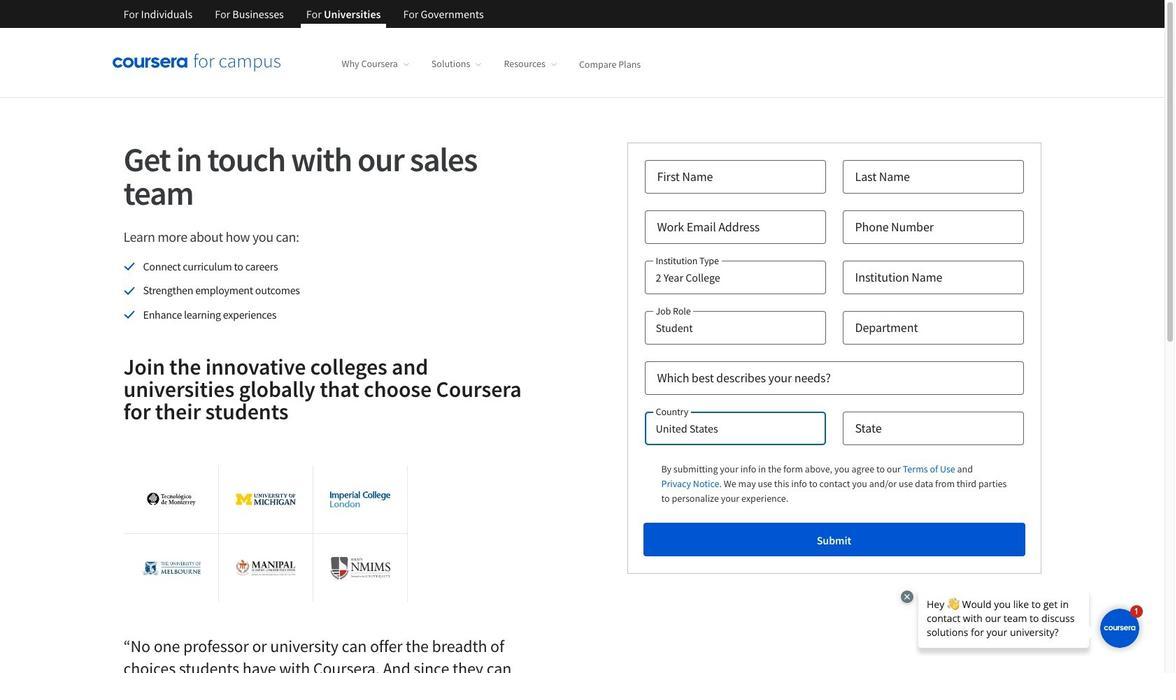 Task type: locate. For each thing, give the bounding box(es) containing it.
Last Name text field
[[842, 160, 1024, 194]]

First Name text field
[[645, 160, 826, 194]]

Institution Name text field
[[842, 261, 1024, 294]]

Work Email Address email field
[[645, 211, 826, 244]]

manipal university image
[[236, 560, 296, 577]]

coursera for campus image
[[112, 53, 280, 72]]

banner navigation
[[112, 0, 495, 38]]



Task type: describe. For each thing, give the bounding box(es) containing it.
tecnológico de monterrey image
[[141, 493, 201, 506]]

university of michigan image
[[236, 494, 296, 506]]

nmims image
[[330, 557, 391, 580]]

imperial college london image
[[330, 492, 391, 508]]

Country Code + Phone Number telephone field
[[842, 211, 1024, 244]]

the university of melbourne image
[[141, 552, 201, 585]]



Task type: vqa. For each thing, say whether or not it's contained in the screenshot.
Imperial College London Image
yes



